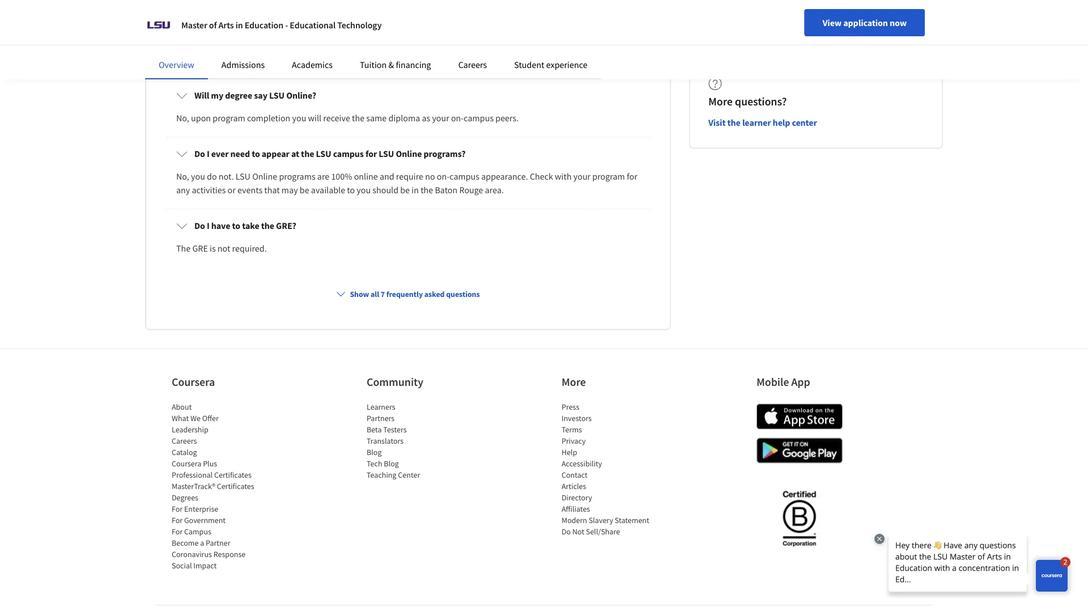 Task type: describe. For each thing, give the bounding box(es) containing it.
catalog
[[172, 447, 197, 457]]

government
[[184, 515, 226, 525]]

do i ever need to appear at the lsu campus for lsu online programs?
[[194, 148, 466, 160]]

0 vertical spatial certificates
[[214, 470, 252, 480]]

frequently
[[387, 289, 423, 299]]

1 horizontal spatial to
[[252, 148, 260, 160]]

on- inside no, you do not. lsu online programs are 100% online and require no on-campus appearance. check with your program for any activities or events that may be available to you should be in the baton rouge area.
[[437, 171, 450, 182]]

0 vertical spatial your
[[432, 112, 449, 124]]

0 horizontal spatial program
[[213, 112, 245, 124]]

coursera inside about what we offer leadership careers catalog coursera plus professional certificates mastertrack® certificates degrees for enterprise for government for campus become a partner coronavirus response social impact
[[172, 458, 201, 469]]

help
[[773, 117, 791, 128]]

have
[[211, 220, 230, 232]]

accessibility link
[[562, 458, 602, 469]]

careers inside about what we offer leadership careers catalog coursera plus professional certificates mastertrack® certificates degrees for enterprise for government for campus become a partner coronavirus response social impact
[[172, 436, 197, 446]]

slavery
[[589, 515, 614, 525]]

sell/share
[[586, 526, 620, 537]]

privacy
[[562, 436, 586, 446]]

more for more
[[562, 375, 586, 389]]

my
[[211, 90, 223, 101]]

do i ever need to appear at the lsu campus for lsu online programs? button
[[167, 138, 649, 170]]

louisiana state university logo image
[[145, 11, 172, 39]]

articles
[[562, 481, 586, 491]]

7
[[381, 289, 385, 299]]

1 be from the left
[[300, 185, 309, 196]]

student experience
[[514, 59, 588, 70]]

0 vertical spatial questions
[[265, 24, 331, 44]]

learners link
[[367, 402, 396, 412]]

the
[[176, 243, 191, 254]]

online?
[[286, 90, 316, 101]]

programs?
[[424, 148, 466, 160]]

teaching center link
[[367, 470, 420, 480]]

translators link
[[367, 436, 404, 446]]

1 for from the top
[[172, 504, 183, 514]]

list for more
[[562, 401, 658, 537]]

frequently asked questions
[[145, 24, 331, 44]]

0 horizontal spatial blog
[[367, 447, 382, 457]]

degree
[[225, 90, 252, 101]]

master
[[181, 19, 207, 31]]

logo of certified b corporation image
[[776, 484, 823, 552]]

tech
[[367, 458, 382, 469]]

directory
[[562, 492, 592, 503]]

affiliates
[[562, 504, 590, 514]]

need
[[230, 148, 250, 160]]

do
[[207, 171, 217, 182]]

same
[[366, 112, 387, 124]]

2 horizontal spatial you
[[357, 185, 371, 196]]

lsu inside no, you do not. lsu online programs are 100% online and require no on-campus appearance. check with your program for any activities or events that may be available to you should be in the baton rouge area.
[[236, 171, 251, 182]]

community
[[367, 375, 424, 389]]

1 horizontal spatial careers link
[[458, 59, 487, 70]]

what
[[172, 413, 189, 423]]

not
[[573, 526, 585, 537]]

offer
[[202, 413, 219, 423]]

mobile
[[757, 375, 789, 389]]

partners
[[367, 413, 395, 423]]

ever
[[211, 148, 229, 160]]

financing
[[396, 59, 431, 70]]

show all 7 frequently asked questions
[[350, 289, 480, 299]]

no, you do not. lsu online programs are 100% online and require no on-campus appearance. check with your program for any activities or events that may be available to you should be in the baton rouge area.
[[176, 171, 638, 196]]

impact
[[194, 560, 217, 571]]

for inside no, you do not. lsu online programs are 100% online and require no on-campus appearance. check with your program for any activities or events that may be available to you should be in the baton rouge area.
[[627, 171, 638, 182]]

learners partners beta testers translators blog tech blog teaching center
[[367, 402, 420, 480]]

campus inside no, you do not. lsu online programs are 100% online and require no on-campus appearance. check with your program for any activities or events that may be available to you should be in the baton rouge area.
[[450, 171, 480, 182]]

for campus link
[[172, 526, 211, 537]]

1 vertical spatial careers link
[[172, 436, 197, 446]]

beta
[[367, 424, 382, 435]]

1 vertical spatial blog
[[384, 458, 399, 469]]

do inside press investors terms privacy help accessibility contact articles directory affiliates modern slavery statement do not sell/share
[[562, 526, 571, 537]]

mobile app
[[757, 375, 811, 389]]

tuition & financing
[[360, 59, 431, 70]]

plus
[[203, 458, 217, 469]]

we
[[191, 413, 201, 423]]

of
[[209, 19, 217, 31]]

more questions?
[[709, 94, 787, 108]]

2 be from the left
[[400, 185, 410, 196]]

campus inside dropdown button
[[333, 148, 364, 160]]

teaching
[[367, 470, 397, 480]]

mastertrack®
[[172, 481, 215, 491]]

0 horizontal spatial asked
[[222, 24, 262, 44]]

contact link
[[562, 470, 588, 480]]

rouge
[[459, 185, 483, 196]]

no, for no, upon program completion you will receive the same diploma as your on-campus peers.
[[176, 112, 189, 124]]

experience
[[546, 59, 588, 70]]

overview
[[159, 59, 194, 70]]

or
[[228, 185, 236, 196]]

leadership link
[[172, 424, 208, 435]]

collapsed list
[[164, 77, 652, 270]]

questions?
[[735, 94, 787, 108]]

enterprise
[[184, 504, 218, 514]]

press link
[[562, 402, 580, 412]]

about link
[[172, 402, 192, 412]]

do i have to take the gre?
[[194, 220, 296, 232]]

activities
[[192, 185, 226, 196]]

professional
[[172, 470, 213, 480]]

0 vertical spatial in
[[236, 19, 243, 31]]

a
[[200, 538, 204, 548]]

say
[[254, 90, 268, 101]]

become
[[172, 538, 199, 548]]

baton
[[435, 185, 458, 196]]

as
[[422, 112, 430, 124]]

0 horizontal spatial you
[[191, 171, 205, 182]]

1 coursera from the top
[[172, 375, 215, 389]]

social impact link
[[172, 560, 217, 571]]

online
[[354, 171, 378, 182]]

0 vertical spatial on-
[[451, 112, 464, 124]]

contact
[[562, 470, 588, 480]]

list for community
[[367, 401, 463, 480]]

press investors terms privacy help accessibility contact articles directory affiliates modern slavery statement do not sell/share
[[562, 402, 650, 537]]

for inside dropdown button
[[366, 148, 377, 160]]

in inside no, you do not. lsu online programs are 100% online and require no on-campus appearance. check with your program for any activities or events that may be available to you should be in the baton rouge area.
[[412, 185, 419, 196]]

center
[[398, 470, 420, 480]]

terms link
[[562, 424, 582, 435]]

require
[[396, 171, 424, 182]]



Task type: vqa. For each thing, say whether or not it's contained in the screenshot.
YOU to the middle
yes



Task type: locate. For each thing, give the bounding box(es) containing it.
0 vertical spatial no,
[[176, 112, 189, 124]]

1 vertical spatial do
[[194, 220, 205, 232]]

admissions
[[222, 59, 265, 70]]

download on the app store image
[[757, 404, 843, 429]]

1 vertical spatial certificates
[[217, 481, 254, 491]]

the right at
[[301, 148, 314, 160]]

be right the may
[[300, 185, 309, 196]]

required.
[[232, 243, 267, 254]]

0 horizontal spatial in
[[236, 19, 243, 31]]

blog up tech
[[367, 447, 382, 457]]

1 horizontal spatial your
[[574, 171, 591, 182]]

do i have to take the gre? button
[[167, 210, 649, 242]]

is
[[210, 243, 216, 254]]

will my degree say lsu online? button
[[167, 80, 649, 111]]

you left do
[[191, 171, 205, 182]]

0 vertical spatial more
[[709, 94, 733, 108]]

0 horizontal spatial for
[[366, 148, 377, 160]]

2 vertical spatial do
[[562, 526, 571, 537]]

asked inside 'dropdown button'
[[425, 289, 445, 299]]

view
[[823, 17, 842, 28]]

0 vertical spatial blog
[[367, 447, 382, 457]]

should
[[373, 185, 399, 196]]

1 vertical spatial campus
[[333, 148, 364, 160]]

2 horizontal spatial to
[[347, 185, 355, 196]]

upon
[[191, 112, 211, 124]]

on- right as
[[451, 112, 464, 124]]

available
[[311, 185, 345, 196]]

lsu right say
[[269, 90, 285, 101]]

about what we offer leadership careers catalog coursera plus professional certificates mastertrack® certificates degrees for enterprise for government for campus become a partner coronavirus response social impact
[[172, 402, 254, 571]]

asked right frequently
[[425, 289, 445, 299]]

1 vertical spatial coursera
[[172, 458, 201, 469]]

careers link up catalog link
[[172, 436, 197, 446]]

you down online at top
[[357, 185, 371, 196]]

1 horizontal spatial careers
[[458, 59, 487, 70]]

i left ever
[[207, 148, 210, 160]]

0 horizontal spatial more
[[562, 375, 586, 389]]

i left have
[[207, 220, 210, 232]]

degrees link
[[172, 492, 198, 503]]

careers link left student
[[458, 59, 487, 70]]

get it on google play image
[[757, 438, 843, 463]]

coursera up about
[[172, 375, 215, 389]]

blog up teaching center link
[[384, 458, 399, 469]]

0 vertical spatial i
[[207, 148, 210, 160]]

1 vertical spatial i
[[207, 220, 210, 232]]

you left the will
[[292, 112, 306, 124]]

coursera
[[172, 375, 215, 389], [172, 458, 201, 469]]

2 no, from the top
[[176, 171, 189, 182]]

1 vertical spatial more
[[562, 375, 586, 389]]

lsu up are
[[316, 148, 331, 160]]

blog
[[367, 447, 382, 457], [384, 458, 399, 469]]

program
[[213, 112, 245, 124], [593, 171, 625, 182]]

lsu
[[269, 90, 285, 101], [316, 148, 331, 160], [379, 148, 394, 160], [236, 171, 251, 182]]

may
[[282, 185, 298, 196]]

campus
[[464, 112, 494, 124], [333, 148, 364, 160], [450, 171, 480, 182]]

admissions link
[[222, 59, 265, 70]]

certificates up 'mastertrack® certificates' link
[[214, 470, 252, 480]]

online inside dropdown button
[[396, 148, 422, 160]]

2 coursera from the top
[[172, 458, 201, 469]]

2 vertical spatial to
[[232, 220, 240, 232]]

the inside do i ever need to appear at the lsu campus for lsu online programs? dropdown button
[[301, 148, 314, 160]]

do left not
[[562, 526, 571, 537]]

0 horizontal spatial online
[[252, 171, 277, 182]]

3 list from the left
[[562, 401, 658, 537]]

0 vertical spatial careers
[[458, 59, 487, 70]]

catalog link
[[172, 447, 197, 457]]

1 i from the top
[[207, 148, 210, 160]]

no, upon program completion you will receive the same diploma as your on-campus peers.
[[176, 112, 519, 124]]

online up require
[[396, 148, 422, 160]]

investors link
[[562, 413, 592, 423]]

1 vertical spatial careers
[[172, 436, 197, 446]]

1 horizontal spatial blog
[[384, 458, 399, 469]]

0 vertical spatial for
[[172, 504, 183, 514]]

coursera down catalog link
[[172, 458, 201, 469]]

i for have
[[207, 220, 210, 232]]

list containing about
[[172, 401, 268, 571]]

for down degrees link
[[172, 504, 183, 514]]

1 vertical spatial online
[[252, 171, 277, 182]]

view application now button
[[805, 9, 925, 36]]

list
[[172, 401, 268, 571], [367, 401, 463, 480], [562, 401, 658, 537]]

no, up any
[[176, 171, 189, 182]]

the inside do i have to take the gre? dropdown button
[[261, 220, 274, 232]]

your
[[432, 112, 449, 124], [574, 171, 591, 182]]

degrees
[[172, 492, 198, 503]]

campus up 100%
[[333, 148, 364, 160]]

will
[[308, 112, 322, 124]]

the right the 'visit' on the right top
[[728, 117, 741, 128]]

leadership
[[172, 424, 208, 435]]

1 horizontal spatial more
[[709, 94, 733, 108]]

response
[[214, 549, 246, 559]]

tuition
[[360, 59, 387, 70]]

1 vertical spatial questions
[[446, 289, 480, 299]]

online up that
[[252, 171, 277, 182]]

gre
[[192, 243, 208, 254]]

to inside no, you do not. lsu online programs are 100% online and require no on-campus appearance. check with your program for any activities or events that may be available to you should be in the baton rouge area.
[[347, 185, 355, 196]]

0 vertical spatial careers link
[[458, 59, 487, 70]]

2 vertical spatial you
[[357, 185, 371, 196]]

1 no, from the top
[[176, 112, 189, 124]]

more up the 'visit' on the right top
[[709, 94, 733, 108]]

not
[[218, 243, 230, 254]]

be down require
[[400, 185, 410, 196]]

the down the no
[[421, 185, 433, 196]]

the left same
[[352, 112, 365, 124]]

1 horizontal spatial for
[[627, 171, 638, 182]]

i for ever
[[207, 148, 210, 160]]

certificates down professional certificates "link" at the bottom left of page
[[217, 481, 254, 491]]

list containing learners
[[367, 401, 463, 480]]

2 vertical spatial for
[[172, 526, 183, 537]]

no, inside no, you do not. lsu online programs are 100% online and require no on-campus appearance. check with your program for any activities or events that may be available to you should be in the baton rouge area.
[[176, 171, 189, 182]]

1 vertical spatial for
[[627, 171, 638, 182]]

1 vertical spatial for
[[172, 515, 183, 525]]

0 horizontal spatial on-
[[437, 171, 450, 182]]

2 for from the top
[[172, 515, 183, 525]]

academics
[[292, 59, 333, 70]]

educational
[[290, 19, 336, 31]]

1 list from the left
[[172, 401, 268, 571]]

asked right of at top left
[[222, 24, 262, 44]]

0 horizontal spatial careers
[[172, 436, 197, 446]]

0 vertical spatial to
[[252, 148, 260, 160]]

0 vertical spatial campus
[[464, 112, 494, 124]]

0 horizontal spatial questions
[[265, 24, 331, 44]]

careers
[[458, 59, 487, 70], [172, 436, 197, 446]]

1 vertical spatial no,
[[176, 171, 189, 182]]

1 vertical spatial asked
[[425, 289, 445, 299]]

do left have
[[194, 220, 205, 232]]

beta testers link
[[367, 424, 407, 435]]

visit the learner help center link
[[709, 116, 817, 130]]

-
[[285, 19, 288, 31]]

gre?
[[276, 220, 296, 232]]

3 for from the top
[[172, 526, 183, 537]]

do for do i ever need to appear at the lsu campus for lsu online programs?
[[194, 148, 205, 160]]

0 vertical spatial do
[[194, 148, 205, 160]]

1 vertical spatial your
[[574, 171, 591, 182]]

2 horizontal spatial list
[[562, 401, 658, 537]]

0 horizontal spatial to
[[232, 220, 240, 232]]

in right arts
[[236, 19, 243, 31]]

academics link
[[292, 59, 333, 70]]

1 horizontal spatial asked
[[425, 289, 445, 299]]

now
[[890, 17, 907, 28]]

more for more questions?
[[709, 94, 733, 108]]

program down degree
[[213, 112, 245, 124]]

lsu up events
[[236, 171, 251, 182]]

1 horizontal spatial program
[[593, 171, 625, 182]]

do left ever
[[194, 148, 205, 160]]

lsu up and
[[379, 148, 394, 160]]

1 vertical spatial program
[[593, 171, 625, 182]]

coronavirus
[[172, 549, 212, 559]]

appear
[[262, 148, 290, 160]]

learner
[[743, 117, 771, 128]]

list containing press
[[562, 401, 658, 537]]

1 horizontal spatial you
[[292, 112, 306, 124]]

1 vertical spatial you
[[191, 171, 205, 182]]

partners link
[[367, 413, 395, 423]]

0 vertical spatial for
[[366, 148, 377, 160]]

to left the take
[[232, 220, 240, 232]]

0 vertical spatial coursera
[[172, 375, 215, 389]]

1 horizontal spatial in
[[412, 185, 419, 196]]

0 horizontal spatial be
[[300, 185, 309, 196]]

0 vertical spatial asked
[[222, 24, 262, 44]]

0 horizontal spatial list
[[172, 401, 268, 571]]

help
[[562, 447, 577, 457]]

the right the take
[[261, 220, 274, 232]]

and
[[380, 171, 394, 182]]

receive
[[323, 112, 350, 124]]

what we offer link
[[172, 413, 219, 423]]

no, for no, you do not. lsu online programs are 100% online and require no on-campus appearance. check with your program for any activities or events that may be available to you should be in the baton rouge area.
[[176, 171, 189, 182]]

student experience link
[[514, 59, 588, 70]]

1 horizontal spatial online
[[396, 148, 422, 160]]

1 horizontal spatial list
[[367, 401, 463, 480]]

0 vertical spatial you
[[292, 112, 306, 124]]

0 horizontal spatial your
[[432, 112, 449, 124]]

for up the for campus link
[[172, 515, 183, 525]]

0 horizontal spatial careers link
[[172, 436, 197, 446]]

1 vertical spatial to
[[347, 185, 355, 196]]

master of arts in education - educational technology
[[181, 19, 382, 31]]

online inside no, you do not. lsu online programs are 100% online and require no on-campus appearance. check with your program for any activities or events that may be available to you should be in the baton rouge area.
[[252, 171, 277, 182]]

social
[[172, 560, 192, 571]]

no,
[[176, 112, 189, 124], [176, 171, 189, 182]]

partner
[[206, 538, 230, 548]]

on-
[[451, 112, 464, 124], [437, 171, 450, 182]]

the inside 'visit the learner help center' link
[[728, 117, 741, 128]]

peers.
[[496, 112, 519, 124]]

do for do i have to take the gre?
[[194, 220, 205, 232]]

for
[[172, 504, 183, 514], [172, 515, 183, 525], [172, 526, 183, 537]]

for up the become
[[172, 526, 183, 537]]

2 list from the left
[[367, 401, 463, 480]]

frequently
[[145, 24, 219, 44]]

campus left peers.
[[464, 112, 494, 124]]

your inside no, you do not. lsu online programs are 100% online and require no on-campus appearance. check with your program for any activities or events that may be available to you should be in the baton rouge area.
[[574, 171, 591, 182]]

program inside no, you do not. lsu online programs are 100% online and require no on-campus appearance. check with your program for any activities or events that may be available to you should be in the baton rouge area.
[[593, 171, 625, 182]]

in down require
[[412, 185, 419, 196]]

program right the with
[[593, 171, 625, 182]]

to right need at the left top of page
[[252, 148, 260, 160]]

tech blog link
[[367, 458, 399, 469]]

on- right the no
[[437, 171, 450, 182]]

2 i from the top
[[207, 220, 210, 232]]

more
[[709, 94, 733, 108], [562, 375, 586, 389]]

more up press link
[[562, 375, 586, 389]]

0 vertical spatial program
[[213, 112, 245, 124]]

1 vertical spatial on-
[[437, 171, 450, 182]]

application
[[844, 17, 888, 28]]

with
[[555, 171, 572, 182]]

no, left upon
[[176, 112, 189, 124]]

1 horizontal spatial on-
[[451, 112, 464, 124]]

careers up catalog link
[[172, 436, 197, 446]]

all
[[371, 289, 379, 299]]

mastertrack® certificates link
[[172, 481, 254, 491]]

2 vertical spatial campus
[[450, 171, 480, 182]]

articles link
[[562, 481, 586, 491]]

show all 7 frequently asked questions button
[[332, 284, 485, 304]]

directory link
[[562, 492, 592, 503]]

1 horizontal spatial be
[[400, 185, 410, 196]]

modern slavery statement link
[[562, 515, 650, 525]]

1 vertical spatial in
[[412, 185, 419, 196]]

campus up rouge
[[450, 171, 480, 182]]

help link
[[562, 447, 577, 457]]

1 horizontal spatial questions
[[446, 289, 480, 299]]

0 vertical spatial online
[[396, 148, 422, 160]]

list for coursera
[[172, 401, 268, 571]]

questions inside 'dropdown button'
[[446, 289, 480, 299]]

your right as
[[432, 112, 449, 124]]

to down 100%
[[347, 185, 355, 196]]

careers left student
[[458, 59, 487, 70]]

the inside no, you do not. lsu online programs are 100% online and require no on-campus appearance. check with your program for any activities or events that may be available to you should be in the baton rouge area.
[[421, 185, 433, 196]]

translators
[[367, 436, 404, 446]]

view application now
[[823, 17, 907, 28]]

become a partner link
[[172, 538, 230, 548]]

your right the with
[[574, 171, 591, 182]]



